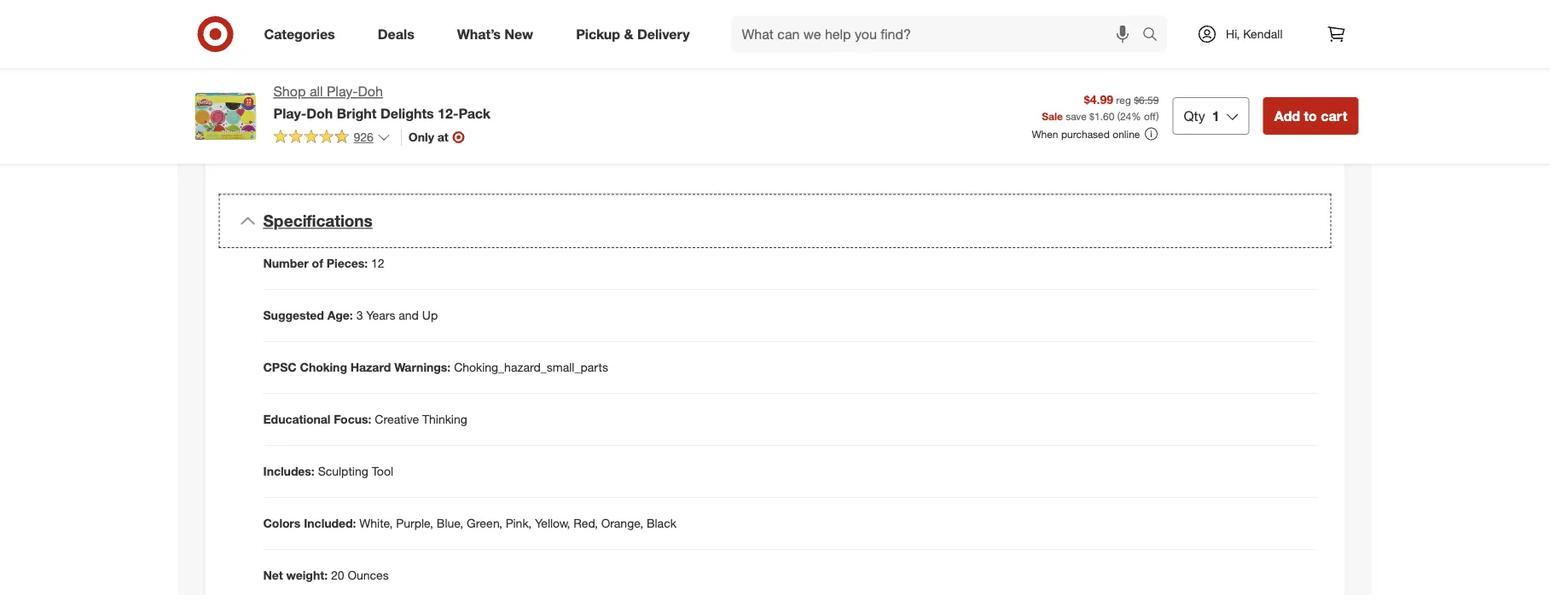 Task type: describe. For each thing, give the bounding box(es) containing it.
hazard
[[351, 360, 391, 375]]

search button
[[1135, 15, 1176, 56]]

vary
[[905, 133, 928, 147]]

)
[[1157, 110, 1160, 122]]

squishy
[[280, 23, 321, 38]]

little
[[508, 6, 530, 21]]

vigorous
[[598, 81, 644, 96]]

compound,
[[1051, 0, 1112, 11]]

then
[[939, 115, 963, 130]]

image of play-doh bright delights 12-pack image
[[192, 82, 260, 150]]

through
[[554, 81, 595, 96]]

black
[[647, 517, 677, 532]]

• includes
[[805, 0, 868, 11]]

colors inside • includes knife, 2 cans of play-doh sparkle compound, and 10 cans of play-doh brand modeling compound (net • ages 3 years and up • product and colors will vary. • compound not intended to be eaten.
[[891, 47, 924, 62]]

salt,
[[423, 81, 445, 96]]

knife,
[[871, 0, 899, 11]]

depending
[[931, 133, 988, 147]]

cpsc choking hazard warnings: choking_hazard_small_parts
[[263, 360, 609, 375]]

sale
[[1042, 110, 1063, 122]]

it's
[[703, 81, 718, 96]]

to inside button
[[1305, 108, 1318, 124]]

under
[[374, 139, 405, 154]]

super
[[369, 98, 399, 113]]

intended
[[906, 64, 954, 79]]

and down years
[[868, 47, 888, 62]]

doh up hi,
[[1225, 0, 1247, 11]]

qty 1
[[1184, 108, 1220, 124]]

when purchased online
[[1032, 128, 1141, 140]]

doh down all
[[307, 105, 333, 122]]

colors down the those
[[661, 23, 694, 38]]

play- inside original play-doh quality: a favorite since 1956, play-doh modeling compound is made primarily with water, salt, and flour, and goes through vigorous testing so it's always high quality and super fun
[[339, 64, 372, 79]]

12
[[371, 256, 385, 271]]

age:
[[328, 308, 353, 323]]

flour,
[[472, 81, 497, 96]]

doh inside 2- and 1-ounce play-doh cans: your little creator will have plenty of those oh-so- squishy non-toxic play-doh colors with 8 colors in 2-ounce cans and 4 colors in 1-ounce cans, plus a knife
[[412, 6, 439, 21]]

2
[[902, 0, 909, 11]]

fun
[[402, 98, 419, 113]]

1 horizontal spatial cans
[[912, 0, 938, 11]]

non-
[[324, 23, 349, 38]]

(
[[1118, 110, 1121, 122]]

of up the '(net'
[[941, 0, 951, 11]]

age
[[1045, 133, 1064, 147]]

will inside 2- and 1-ounce play-doh cans: your little creator will have plenty of those oh-so- squishy non-toxic play-doh colors with 8 colors in 2-ounce cans and 4 colors in 1-ounce cans, plus a knife
[[575, 6, 592, 21]]

sculpting
[[318, 465, 369, 479]]

926
[[354, 130, 374, 145]]

cans inside 2- and 1-ounce play-doh cans: your little creator will have plenty of those oh-so- squishy non-toxic play-doh colors with 8 colors in 2-ounce cans and 4 colors in 1-ounce cans, plus a knife
[[599, 23, 624, 38]]

educational
[[263, 412, 331, 427]]

for
[[676, 122, 690, 137]]

bright
[[337, 105, 377, 122]]

favorite
[[467, 64, 507, 79]]

modeling
[[628, 64, 677, 79]]

creator
[[533, 6, 571, 21]]

pickup & delivery link
[[562, 15, 711, 53]]

of right 10 on the top right of page
[[1184, 0, 1194, 11]]

save
[[1066, 110, 1087, 122]]

2 in from the left
[[697, 23, 706, 38]]

10
[[1138, 0, 1152, 11]]

compound
[[680, 64, 738, 79]]

categories link
[[250, 15, 357, 53]]

green,
[[467, 517, 503, 532]]

hi,
[[1227, 26, 1241, 41]]

and left 10 on the top right of page
[[1115, 0, 1135, 11]]

oh-
[[706, 6, 725, 21]]

high
[[280, 98, 303, 113]]

0 horizontal spatial 3
[[357, 308, 363, 323]]

and inside 2- and 1-ounce play-doh cans: your little creator will have plenty of those oh-so- squishy non-toxic play-doh colors with 8 colors in 2-ounce cans and 4 colors in 1-ounce cans, plus a knife
[[627, 23, 648, 38]]

online
[[1113, 128, 1141, 140]]

with inside original play-doh quality: a favorite since 1956, play-doh modeling compound is made primarily with water, salt, and flour, and goes through vigorous testing so it's always high quality and super fun
[[363, 81, 385, 96]]

• molded
[[805, 133, 863, 147]]

suggested age: 3 years and up
[[263, 308, 438, 323]]

and left up
[[399, 308, 419, 323]]

scrape
[[967, 115, 1003, 130]]

of inside 2- and 1-ounce play-doh cans: your little creator will have plenty of those oh-so- squishy non-toxic play-doh colors with 8 colors in 2-ounce cans and 4 colors in 1-ounce cans, plus a knife
[[660, 6, 670, 21]]

results
[[866, 133, 902, 147]]

doh left sparkle
[[982, 0, 1004, 11]]

number of pieces: 12
[[263, 256, 385, 271]]

and left the 'up'
[[895, 30, 915, 45]]

hi, kendall
[[1227, 26, 1283, 41]]

when
[[1032, 128, 1059, 140]]

choking
[[300, 360, 347, 375]]

doh inside original play-doh quality: a favorite since 1956, play-doh modeling compound is made primarily with water, salt, and flour, and goes through vigorous testing so it's always high quality and super fun
[[602, 64, 624, 79]]

plenty
[[623, 6, 656, 21]]

net
[[263, 569, 283, 584]]

kids
[[322, 139, 344, 154]]

1 vertical spatial 2-
[[551, 23, 562, 38]]

doh inside 2- and 1-ounce play-doh cans: your little creator will have plenty of those oh-so- squishy non-toxic play-doh colors with 8 colors in 2-ounce cans and 4 colors in 1-ounce cans, plus a knife
[[406, 23, 428, 38]]

great holiday gift: play-doh packs make christmas stocking stuffers for kids! the perfect kids gifts under $5!
[[280, 122, 742, 154]]

included:
[[304, 517, 356, 532]]

1
[[1213, 108, 1220, 124]]

play- inside original play-doh quality: a favorite since 1956, play-doh modeling compound is made primarily with water, salt, and flour, and goes through vigorous testing so it's always high quality and super fun
[[575, 64, 602, 79]]

primarily
[[314, 81, 360, 96]]

vary.
[[948, 47, 972, 62]]

creative
[[375, 412, 419, 427]]

toxic
[[349, 23, 375, 38]]

delights
[[381, 105, 434, 122]]

8
[[492, 23, 499, 38]]

1956,
[[542, 64, 572, 79]]

have
[[595, 6, 620, 21]]

&
[[624, 26, 634, 42]]

is
[[742, 64, 750, 79]]

1 ounce from the left
[[562, 23, 595, 38]]

always
[[721, 81, 757, 96]]

cart
[[1322, 108, 1348, 124]]

modeling
[[805, 13, 854, 28]]

plus
[[312, 40, 334, 55]]

original play-doh quality: a favorite since 1956, play-doh modeling compound is made primarily with water, salt, and flour, and goes through vigorous testing so it's always high quality and super fun
[[280, 64, 757, 113]]

1.60
[[1095, 110, 1115, 122]]

2 horizontal spatial cans
[[1155, 0, 1181, 11]]

play- up great
[[274, 105, 307, 122]]

purple,
[[396, 517, 434, 532]]

0 horizontal spatial 1-
[[323, 6, 334, 21]]

with inside 2- and 1-ounce play-doh cans: your little creator will have plenty of those oh-so- squishy non-toxic play-doh colors with 8 colors in 2-ounce cans and 4 colors in 1-ounce cans, plus a knife
[[467, 23, 489, 38]]

What can we help you find? suggestions appear below search field
[[732, 15, 1147, 53]]



Task type: vqa. For each thing, say whether or not it's contained in the screenshot.
posts
no



Task type: locate. For each thing, give the bounding box(es) containing it.
play- right toxic
[[378, 23, 406, 38]]

play- down 'knife'
[[339, 64, 372, 79]]

to left "be"
[[957, 64, 968, 79]]

0 vertical spatial with
[[467, 23, 489, 38]]

$4.99 reg $6.59 sale save $ 1.60 ( 24 % off )
[[1042, 92, 1160, 122]]

original
[[280, 64, 336, 79]]

play- inside the great holiday gift: play-doh packs make christmas stocking stuffers for kids! the perfect kids gifts under $5!
[[406, 122, 434, 137]]

doh
[[412, 6, 439, 21], [372, 64, 398, 79]]

0 vertical spatial 2-
[[280, 6, 292, 21]]

1 vertical spatial will
[[928, 47, 945, 62]]

0 horizontal spatial cans
[[599, 23, 624, 38]]

1 vertical spatial play-
[[339, 64, 372, 79]]

colors up not
[[891, 47, 924, 62]]

0 horizontal spatial in
[[538, 23, 548, 38]]

and left 4
[[627, 23, 648, 38]]

1 horizontal spatial 2-
[[551, 23, 562, 38]]

1 horizontal spatial in
[[697, 23, 706, 38]]

with
[[467, 23, 489, 38], [363, 81, 385, 96]]

1 horizontal spatial doh
[[412, 6, 439, 21]]

and down primarily
[[345, 98, 365, 113]]

includes: sculpting tool
[[263, 465, 394, 479]]

search
[[1135, 27, 1176, 44]]

of up delivery
[[660, 6, 670, 21]]

0 horizontal spatial ounce
[[562, 23, 595, 38]]

with up super
[[363, 81, 385, 96]]

doh down 12-
[[434, 122, 455, 137]]

a
[[338, 40, 344, 55]]

play- left brand
[[1198, 0, 1225, 11]]

1 horizontal spatial 1-
[[710, 23, 721, 38]]

up
[[918, 30, 932, 45]]

cans
[[912, 0, 938, 11], [1155, 0, 1181, 11], [599, 23, 624, 38]]

and down since
[[501, 81, 521, 96]]

1- down oh-
[[710, 23, 721, 38]]

doh up vigorous
[[602, 64, 624, 79]]

the
[[722, 122, 742, 137]]

cpsc
[[263, 360, 297, 375]]

pickup & delivery
[[576, 26, 690, 42]]

0 vertical spatial play-
[[380, 6, 412, 21]]

1 horizontal spatial play-
[[380, 6, 412, 21]]

clean,
[[838, 115, 869, 130]]

play- inside 2- and 1-ounce play-doh cans: your little creator will have plenty of those oh-so- squishy non-toxic play-doh colors with 8 colors in 2-ounce cans and 4 colors in 1-ounce cans, plus a knife
[[378, 23, 406, 38]]

be
[[971, 64, 985, 79]]

made
[[280, 81, 311, 96]]

doh inside the great holiday gift: play-doh packs make christmas stocking stuffers for kids! the perfect kids gifts under $5!
[[434, 122, 455, 137]]

0 horizontal spatial will
[[575, 6, 592, 21]]

years
[[863, 30, 892, 45]]

1 horizontal spatial will
[[928, 47, 945, 62]]

will left have
[[575, 6, 592, 21]]

0 horizontal spatial 2-
[[280, 6, 292, 21]]

0 horizontal spatial play-
[[339, 64, 372, 79]]

what's
[[457, 26, 501, 42]]

3 left years
[[853, 30, 860, 45]]

make
[[494, 122, 523, 137]]

to inside • includes knife, 2 cans of play-doh sparkle compound, and 10 cans of play-doh brand modeling compound (net • ages 3 years and up • product and colors will vary. • compound not intended to be eaten.
[[957, 64, 968, 79]]

white,
[[360, 517, 393, 532]]

4
[[651, 23, 658, 38]]

cans right 10 on the top right of page
[[1155, 0, 1181, 11]]

doh left 'cans:'
[[412, 6, 439, 21]]

blue,
[[437, 517, 464, 532]]

ounce down so-
[[721, 23, 754, 38]]

doh up bright
[[358, 83, 383, 100]]

12-
[[438, 105, 459, 122]]

allow
[[873, 115, 900, 130]]

2- down creator
[[551, 23, 562, 38]]

1- up non-
[[323, 6, 334, 21]]

1 vertical spatial with
[[363, 81, 385, 96]]

child's
[[1008, 133, 1041, 147]]

with left 8
[[467, 23, 489, 38]]

kids!
[[693, 122, 718, 137]]

or
[[1006, 115, 1017, 130]]

colors down the little
[[502, 23, 535, 38]]

pickup
[[576, 26, 621, 42]]

1-
[[323, 6, 334, 21], [710, 23, 721, 38]]

qty
[[1184, 108, 1206, 124]]

doh
[[982, 0, 1004, 11], [1225, 0, 1247, 11], [406, 23, 428, 38], [602, 64, 624, 79], [358, 83, 383, 100], [307, 105, 333, 122], [434, 122, 455, 137]]

1 vertical spatial 1-
[[710, 23, 721, 38]]

• to
[[805, 115, 835, 130]]

cans down have
[[599, 23, 624, 38]]

not
[[886, 64, 903, 79]]

quality:
[[401, 64, 453, 79]]

play- up through
[[575, 64, 602, 79]]

reg
[[1117, 94, 1132, 106]]

play- up $5!
[[406, 122, 434, 137]]

to inside • to clean, allow to dry, then scrape or vacuum. • molded results vary depending on child's age and level of skill.
[[903, 115, 914, 130]]

will up 'intended'
[[928, 47, 945, 62]]

colors included: white, purple, blue, green, pink, yellow, red, orange, black
[[263, 517, 677, 532]]

$6.59
[[1135, 94, 1160, 106]]

ounces
[[348, 569, 389, 584]]

doh up 'quality:'
[[406, 23, 428, 38]]

2- and 1-ounce play-doh cans: your little creator will have plenty of those oh-so- squishy non-toxic play-doh colors with 8 colors in 2-ounce cans and 4 colors in 1-ounce cans, plus a knife
[[280, 6, 754, 55]]

in down creator
[[538, 23, 548, 38]]

categories
[[264, 26, 335, 42]]

yellow,
[[535, 517, 571, 532]]

goes
[[524, 81, 550, 96]]

3
[[853, 30, 860, 45], [357, 308, 363, 323]]

1 horizontal spatial to
[[957, 64, 968, 79]]

of left the skill.
[[1119, 133, 1129, 147]]

packs
[[459, 122, 491, 137]]

0 vertical spatial 3
[[853, 30, 860, 45]]

0 vertical spatial doh
[[412, 6, 439, 21]]

educational focus: creative thinking
[[263, 412, 468, 427]]

and right age on the right top
[[1068, 133, 1088, 147]]

what's new
[[457, 26, 534, 42]]

in
[[538, 23, 548, 38], [697, 23, 706, 38]]

focus:
[[334, 412, 372, 427]]

cans up the '(net'
[[912, 0, 938, 11]]

ounce down creator
[[562, 23, 595, 38]]

specifications button
[[219, 194, 1332, 249]]

%
[[1132, 110, 1142, 122]]

1 vertical spatial doh
[[372, 64, 398, 79]]

years
[[366, 308, 396, 323]]

shop
[[274, 83, 306, 100]]

play-
[[955, 0, 982, 11], [1198, 0, 1225, 11], [378, 23, 406, 38], [575, 64, 602, 79], [327, 83, 358, 100], [274, 105, 307, 122], [406, 122, 434, 137]]

purchased
[[1062, 128, 1110, 140]]

play- up deals
[[380, 6, 412, 21]]

1 in from the left
[[538, 23, 548, 38]]

doh inside original play-doh quality: a favorite since 1956, play-doh modeling compound is made primarily with water, salt, and flour, and goes through vigorous testing so it's always high quality and super fun
[[372, 64, 398, 79]]

2 horizontal spatial to
[[1305, 108, 1318, 124]]

1 horizontal spatial with
[[467, 23, 489, 38]]

1 horizontal spatial ounce
[[721, 23, 754, 38]]

choking_hazard_small_parts
[[454, 360, 609, 375]]

(net
[[921, 13, 941, 28]]

of left pieces:
[[312, 256, 323, 271]]

play- up what can we help you find? suggestions appear below "search box"
[[955, 0, 982, 11]]

stuffers
[[633, 122, 673, 137]]

ounce
[[562, 23, 595, 38], [721, 23, 754, 38]]

$5!
[[408, 139, 424, 154]]

number
[[263, 256, 309, 271]]

will inside • includes knife, 2 cans of play-doh sparkle compound, and 10 cans of play-doh brand modeling compound (net • ages 3 years and up • product and colors will vary. • compound not intended to be eaten.
[[928, 47, 945, 62]]

play- inside 2- and 1-ounce play-doh cans: your little creator will have plenty of those oh-so- squishy non-toxic play-doh colors with 8 colors in 2-ounce cans and 4 colors in 1-ounce cans, plus a knife
[[380, 6, 412, 21]]

cans,
[[280, 40, 309, 55]]

3 inside • includes knife, 2 cans of play-doh sparkle compound, and 10 cans of play-doh brand modeling compound (net • ages 3 years and up • product and colors will vary. • compound not intended to be eaten.
[[853, 30, 860, 45]]

0 horizontal spatial to
[[903, 115, 914, 130]]

1 horizontal spatial 3
[[853, 30, 860, 45]]

doh up 'water,'
[[372, 64, 398, 79]]

0 horizontal spatial with
[[363, 81, 385, 96]]

of inside • to clean, allow to dry, then scrape or vacuum. • molded results vary depending on child's age and level of skill.
[[1119, 133, 1129, 147]]

1 vertical spatial 3
[[357, 308, 363, 323]]

and inside • to clean, allow to dry, then scrape or vacuum. • molded results vary depending on child's age and level of skill.
[[1068, 133, 1088, 147]]

$4.99
[[1085, 92, 1114, 107]]

to right add
[[1305, 108, 1318, 124]]

3 right age:
[[357, 308, 363, 323]]

water,
[[389, 81, 420, 96]]

• includes knife, 2 cans of play-doh sparkle compound, and 10 cans of play-doh brand modeling compound (net • ages 3 years and up • product and colors will vary. • compound not intended to be eaten.
[[805, 0, 1282, 79]]

in down the those
[[697, 23, 706, 38]]

0 vertical spatial will
[[575, 6, 592, 21]]

and down a at the top left
[[448, 81, 469, 96]]

play- up bright
[[327, 83, 358, 100]]

colors down 'cans:'
[[431, 23, 464, 38]]

0 vertical spatial 1-
[[323, 6, 334, 21]]

christmas
[[526, 122, 581, 137]]

to left "dry,"
[[903, 115, 914, 130]]

• to clean, allow to dry, then scrape or vacuum. • molded results vary depending on child's age and level of skill.
[[805, 115, 1155, 147]]

deals link
[[363, 15, 436, 53]]

those
[[673, 6, 703, 21]]

only
[[409, 130, 434, 145]]

off
[[1145, 110, 1157, 122]]

2 ounce from the left
[[721, 23, 754, 38]]

0 horizontal spatial doh
[[372, 64, 398, 79]]

will
[[575, 6, 592, 21], [928, 47, 945, 62]]

2- left and
[[280, 6, 292, 21]]

a
[[456, 64, 464, 79]]



